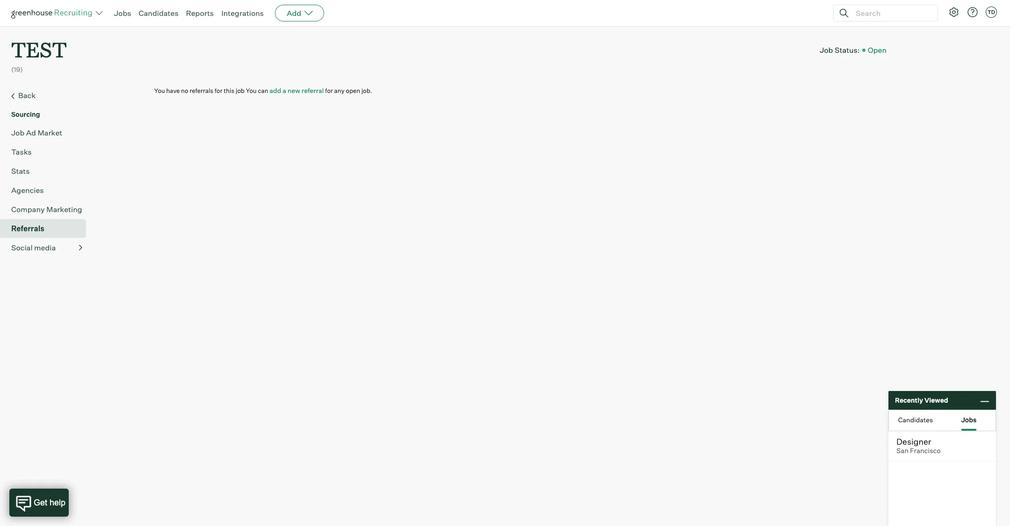 Task type: locate. For each thing, give the bounding box(es) containing it.
0 horizontal spatial you
[[154, 87, 165, 94]]

1 horizontal spatial for
[[325, 87, 333, 94]]

jobs
[[114, 8, 131, 18], [961, 416, 977, 424]]

recently viewed
[[895, 397, 948, 405]]

integrations link
[[221, 8, 264, 18]]

1 horizontal spatial job
[[820, 45, 833, 55]]

you left have
[[154, 87, 165, 94]]

referrals
[[11, 224, 44, 233]]

tab list
[[889, 411, 996, 431]]

0 vertical spatial job
[[820, 45, 833, 55]]

td
[[988, 9, 995, 15]]

you right job
[[246, 87, 257, 94]]

no
[[181, 87, 188, 94]]

this
[[224, 87, 234, 94]]

candidates
[[139, 8, 178, 18], [898, 416, 933, 424]]

job ad market
[[11, 128, 62, 137]]

1 horizontal spatial you
[[246, 87, 257, 94]]

job ad market link
[[11, 127, 82, 138]]

integrations
[[221, 8, 264, 18]]

status:
[[835, 45, 860, 55]]

company marketing link
[[11, 204, 82, 215]]

viewed
[[925, 397, 948, 405]]

1 vertical spatial job
[[11, 128, 24, 137]]

reports link
[[186, 8, 214, 18]]

1 vertical spatial candidates
[[898, 416, 933, 424]]

tasks
[[11, 147, 32, 157]]

td button
[[986, 7, 997, 18]]

job status:
[[820, 45, 860, 55]]

jobs link
[[114, 8, 131, 18]]

referrals link
[[11, 223, 82, 234]]

1 for from the left
[[215, 87, 222, 94]]

sourcing
[[11, 110, 40, 118]]

agencies link
[[11, 185, 82, 196]]

job left ad
[[11, 128, 24, 137]]

1 horizontal spatial jobs
[[961, 416, 977, 424]]

you
[[154, 87, 165, 94], [246, 87, 257, 94]]

0 vertical spatial candidates
[[139, 8, 178, 18]]

referrals
[[190, 87, 213, 94]]

for left any
[[325, 87, 333, 94]]

job for job status:
[[820, 45, 833, 55]]

any
[[334, 87, 345, 94]]

tasks link
[[11, 146, 82, 157]]

add a new referral link
[[270, 86, 324, 94]]

job left status:
[[820, 45, 833, 55]]

2 for from the left
[[325, 87, 333, 94]]

designer san francisco
[[897, 437, 941, 456]]

0 horizontal spatial candidates
[[139, 8, 178, 18]]

social
[[11, 243, 33, 252]]

1 vertical spatial jobs
[[961, 416, 977, 424]]

candidates down recently viewed
[[898, 416, 933, 424]]

job
[[820, 45, 833, 55], [11, 128, 24, 137]]

1 horizontal spatial candidates
[[898, 416, 933, 424]]

reports
[[186, 8, 214, 18]]

open
[[868, 45, 887, 55]]

stats
[[11, 166, 30, 176]]

0 horizontal spatial job
[[11, 128, 24, 137]]

0 horizontal spatial jobs
[[114, 8, 131, 18]]

social media
[[11, 243, 56, 252]]

company marketing
[[11, 205, 82, 214]]

back
[[18, 91, 36, 100]]

candidates right jobs link
[[139, 8, 178, 18]]

for left this
[[215, 87, 222, 94]]

for
[[215, 87, 222, 94], [325, 87, 333, 94]]

0 horizontal spatial for
[[215, 87, 222, 94]]



Task type: vqa. For each thing, say whether or not it's contained in the screenshot.
FOLLOW link
no



Task type: describe. For each thing, give the bounding box(es) containing it.
can
[[258, 87, 268, 94]]

ad
[[26, 128, 36, 137]]

stats link
[[11, 165, 82, 177]]

marketing
[[46, 205, 82, 214]]

francisco
[[910, 447, 941, 456]]

Search text field
[[854, 6, 929, 20]]

media
[[34, 243, 56, 252]]

san
[[897, 447, 909, 456]]

job.
[[362, 87, 372, 94]]

test
[[11, 36, 67, 63]]

new
[[288, 86, 300, 94]]

open
[[346, 87, 360, 94]]

test (19)
[[11, 36, 67, 74]]

candidates link
[[139, 8, 178, 18]]

designer
[[897, 437, 931, 447]]

(19)
[[11, 66, 23, 74]]

market
[[38, 128, 62, 137]]

td button
[[984, 5, 999, 20]]

tab list containing candidates
[[889, 411, 996, 431]]

back link
[[11, 90, 82, 102]]

job for job ad market
[[11, 128, 24, 137]]

agencies
[[11, 186, 44, 195]]

referral
[[302, 86, 324, 94]]

have
[[166, 87, 180, 94]]

add
[[270, 86, 281, 94]]

test link
[[11, 26, 67, 65]]

add button
[[275, 5, 324, 22]]

1 you from the left
[[154, 87, 165, 94]]

social media link
[[11, 242, 82, 253]]

job
[[236, 87, 245, 94]]

you have no referrals for this job      you can add a new referral for any open job.
[[154, 86, 372, 94]]

0 vertical spatial jobs
[[114, 8, 131, 18]]

2 you from the left
[[246, 87, 257, 94]]

company
[[11, 205, 45, 214]]

recently
[[895, 397, 923, 405]]

greenhouse recruiting image
[[11, 7, 95, 19]]

add
[[287, 8, 301, 18]]

configure image
[[948, 7, 960, 18]]

a
[[283, 86, 286, 94]]



